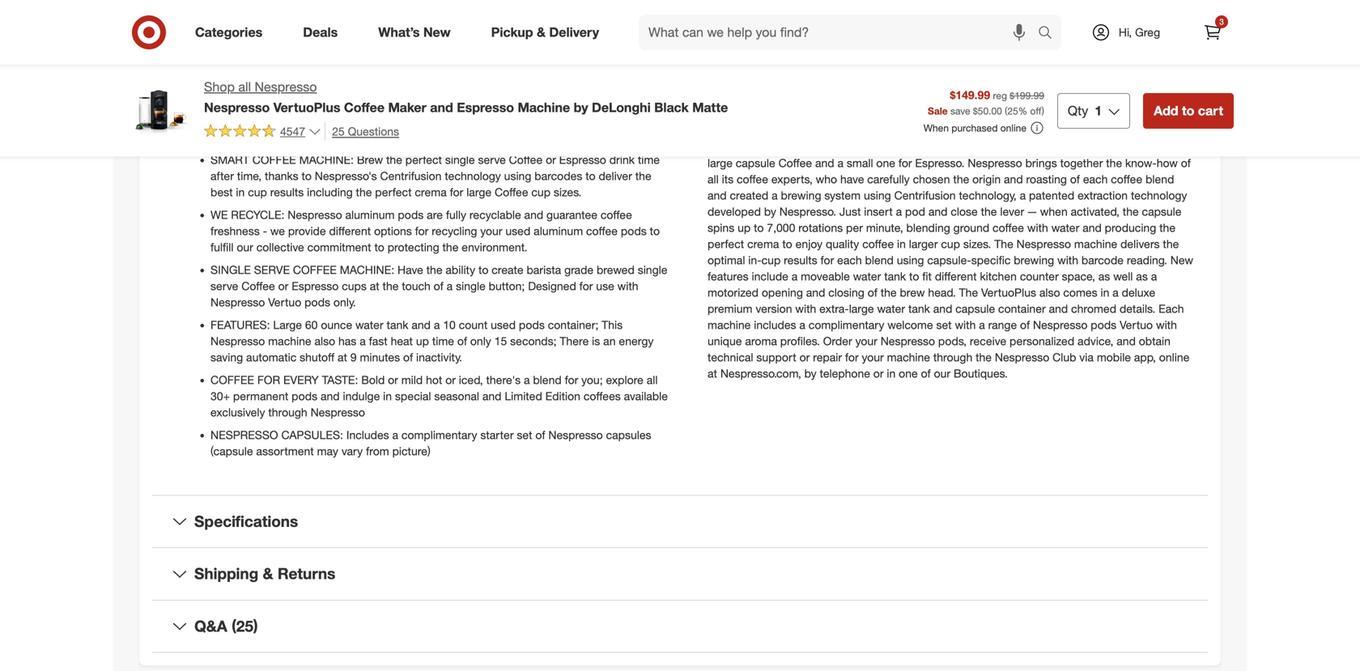 Task type: locate. For each thing, give the bounding box(es) containing it.
blend inside coffee for every taste: bold or mild hot or iced, there's a blend for you; explore all 30+ permanent pods and indulge in special seasonal and limited edition coffees available exclusively through nespresso
[[533, 373, 562, 387]]

extra-
[[820, 301, 849, 316]]

technology up fully
[[445, 169, 501, 183]]

1 vertical spatial our
[[934, 366, 951, 380]]

repair
[[813, 350, 842, 364]]

& for shipping
[[263, 564, 273, 583]]

25 inside 25 questions link
[[332, 124, 345, 138]]

0 horizontal spatial the
[[959, 285, 978, 299]]

a inside coffee for every taste: bold or mild hot or iced, there's a blend for you; explore all 30+ permanent pods and indulge in special seasonal and limited edition coffees available exclusively through nespresso
[[524, 373, 530, 387]]

options
[[374, 224, 412, 238]]

espresso
[[211, 114, 257, 128]]

1 horizontal spatial set
[[936, 318, 952, 332]]

coffee up the drinks.
[[408, 114, 441, 128]]

2 horizontal spatial espresso
[[559, 153, 606, 167]]

coffee down minute,
[[862, 237, 894, 251]]

0 horizontal spatial sizes.
[[554, 185, 582, 199]]

space,
[[1062, 269, 1095, 283]]

touch
[[1164, 123, 1193, 138], [402, 279, 431, 293]]

time right drink
[[638, 153, 660, 167]]

starter
[[480, 428, 514, 442]]

purchased
[[952, 122, 998, 134]]

head.
[[928, 285, 956, 299]]

rotations
[[799, 221, 843, 235]]

1 vertical spatial blend
[[865, 253, 894, 267]]

5oz,
[[362, 114, 383, 128], [769, 140, 790, 154]]

we recycle: nespresso aluminum pods are fully recyclable and guarantee coffee freshness - we provide different options for recycling your used aluminum coffee pods to fulfill our collective commitment to protecting the environment.
[[211, 208, 660, 254]]

capsule down button:
[[736, 156, 775, 170]]

nespresso up 'counter' on the right of the page
[[1017, 237, 1071, 251]]

cups
[[342, 279, 367, 293]]

large
[[273, 318, 302, 332]]

2 vertical spatial capsule
[[956, 301, 995, 316]]

comes
[[1063, 285, 1098, 299]]

recycling
[[432, 224, 477, 238]]

0 horizontal spatial double
[[522, 114, 557, 128]]

picture)
[[392, 444, 431, 458]]

0 horizontal spatial through
[[268, 405, 307, 419]]

machine: inside single serve coffee machine: have the ability to create barista grade brewed single serve coffee or espresso cups at the touch of a single button; designed for use with nespresso vertuo pods only.
[[340, 263, 394, 277]]

0 horizontal spatial crema
[[415, 185, 447, 199]]

technology inside smart coffee machine: brew the perfect single serve coffee or espresso drink time after time, thanks to nespresso's centrifusion technology using barcodes to deliver the best in cup results including the perfect crema for large coffee cup sizes.
[[445, 169, 501, 183]]

the down 'technology,'
[[981, 204, 997, 219]]

recycle:
[[231, 208, 285, 222]]

coffee inside shop all nespresso nespresso vertuoplus coffee maker and espresso machine by delonghi black matte
[[344, 99, 385, 115]]

in inside coffee for every taste: bold or mild hot or iced, there's a blend for you; explore all 30+ permanent pods and indulge in special seasonal and limited edition coffees available exclusively through nespresso
[[383, 389, 392, 403]]

single serve coffee machine: have the ability to create barista grade brewed single serve coffee or espresso cups at the touch of a single button; designed for use with nespresso vertuo pods only.
[[211, 263, 667, 309]]

vertuoplus left deluxe on the left of the page
[[431, 98, 486, 112]]

freshly
[[901, 107, 934, 121]]

0 horizontal spatial touch
[[402, 279, 431, 293]]

different down capsule-
[[935, 269, 977, 283]]

your inside we recycle: nespresso aluminum pods are fully recyclable and guarantee coffee freshness - we provide different options for recycling your used aluminum coffee pods to fulfill our collective commitment to protecting the environment.
[[480, 224, 502, 238]]

also inside features: large 60 ounce water tank and a 10 count used pods container; this nespresso machine also has a fast heat up time of only 15 seconds; there is an energy saving automatic shutoff at 9 minutes of inactivity.
[[315, 334, 335, 348]]

carefully
[[867, 172, 910, 186]]

crema up are
[[415, 185, 447, 199]]

sizes. down the ground
[[963, 237, 991, 251]]

centrifusion inside description nespresso introduces the vertuoplus by de'longhi, with an all-new design and colors for the ultimate brewing experience. offering freshly brewed coffee with crema as well as delicious, authentic espresso, the vertuoplus coffee machine conveniently makes 4 cup sizes at the touch of a button: 5oz, 8oz coffee and single and double espresso. it uses two different pod sizes: large capsule coffee and a small one for espresso. nespresso brings together the know-how of all its coffee experts, who have carefully chosen the origin and roasting of each coffee blend and created a brewing system using centrifusion technology, a patented extraction technology developed by nespresso. just insert a pod and close the lever — when activated, the capsule spins up to 7,000 rotations per minute, blending ground coffee with water and producing the perfect crema to enjoy quality coffee in larger cup sizes. the nespresso machine delivers the optimal in-cup results for each blend using capsule-specific brewing with barcode reading. new features include a moveable water tank to fit different kitchen counter space, as well as a motorized opening and closing of the brew head. the vertuoplus also comes in a deluxe premium version with extra-large water tank and capsule container and chromed details. each machine includes a complimentary welcome set with a range of nespresso pods vertuo  with unique aroma profiles. order your nespresso pods, receive personalized advice, and obtain technical support or repair for your machine through the nespresso club via mobile app, online at nespresso.com, by telephone or in one of our boutiques.
[[894, 188, 956, 202]]

online
[[1001, 122, 1027, 134], [1159, 350, 1190, 364]]

your inside 'versatile automatic coffee maker: vertuoplus deluxe makes both coffee and espresso in a variety of sizes:  5oz, 8oz coffee and single and double espresso. pour over ice to create your favorite iced coffee drinks.'
[[277, 130, 299, 144]]

—
[[1028, 204, 1037, 219]]

double inside description nespresso introduces the vertuoplus by de'longhi, with an all-new design and colors for the ultimate brewing experience. offering freshly brewed coffee with crema as well as delicious, authentic espresso, the vertuoplus coffee machine conveniently makes 4 cup sizes at the touch of a button: 5oz, 8oz coffee and single and double espresso. it uses two different pod sizes: large capsule coffee and a small one for espresso. nespresso brings together the know-how of all its coffee experts, who have carefully chosen the origin and roasting of each coffee blend and created a brewing system using centrifusion technology, a patented extraction technology developed by nespresso. just insert a pod and close the lever — when activated, the capsule spins up to 7,000 rotations per minute, blending ground coffee with water and producing the perfect crema to enjoy quality coffee in larger cup sizes. the nespresso machine delivers the optimal in-cup results for each blend using capsule-specific brewing with barcode reading. new features include a moveable water tank to fit different kitchen counter space, as well as a motorized opening and closing of the brew head. the vertuoplus also comes in a deluxe premium version with extra-large water tank and capsule container and chromed details. each machine includes a complimentary welcome set with a range of nespresso pods vertuo  with unique aroma profiles. order your nespresso pods, receive personalized advice, and obtain technical support or repair for your machine through the nespresso club via mobile app, online at nespresso.com, by telephone or in one of our boutiques.
[[929, 140, 964, 154]]

online inside description nespresso introduces the vertuoplus by de'longhi, with an all-new design and colors for the ultimate brewing experience. offering freshly brewed coffee with crema as well as delicious, authentic espresso, the vertuoplus coffee machine conveniently makes 4 cup sizes at the touch of a button: 5oz, 8oz coffee and single and double espresso. it uses two different pod sizes: large capsule coffee and a small one for espresso. nespresso brings together the know-how of all its coffee experts, who have carefully chosen the origin and roasting of each coffee blend and created a brewing system using centrifusion technology, a patented extraction technology developed by nespresso. just insert a pod and close the lever — when activated, the capsule spins up to 7,000 rotations per minute, blending ground coffee with water and producing the perfect crema to enjoy quality coffee in larger cup sizes. the nespresso machine delivers the optimal in-cup results for each blend using capsule-specific brewing with barcode reading. new features include a moveable water tank to fit different kitchen counter space, as well as a motorized opening and closing of the brew head. the vertuoplus also comes in a deluxe premium version with extra-large water tank and capsule container and chromed details. each machine includes a complimentary welcome set with a range of nespresso pods vertuo  with unique aroma profiles. order your nespresso pods, receive personalized advice, and obtain technical support or repair for your machine through the nespresso club via mobile app, online at nespresso.com, by telephone or in one of our boutiques.
[[1159, 350, 1190, 364]]

used inside features: large 60 ounce water tank and a 10 count used pods container; this nespresso machine also has a fast heat up time of only 15 seconds; there is an energy saving automatic shutoff at 9 minutes of inactivity.
[[491, 318, 516, 332]]

vertuoplus inside shop all nespresso nespresso vertuoplus coffee maker and espresso machine by delonghi black matte
[[273, 99, 340, 115]]

telephone
[[820, 366, 870, 380]]

includes
[[754, 318, 796, 332]]

1 horizontal spatial 5oz,
[[769, 140, 790, 154]]

&
[[537, 24, 546, 40], [263, 564, 273, 583]]

pods down every
[[292, 389, 317, 403]]

for inside smart coffee machine: brew the perfect single serve coffee or espresso drink time after time, thanks to nespresso's centrifusion technology using barcodes to deliver the best in cup results including the perfect crema for large coffee cup sizes.
[[450, 185, 463, 199]]

of up 10
[[434, 279, 444, 293]]

shipping
[[194, 564, 258, 583]]

1 horizontal spatial all
[[647, 373, 658, 387]]

0 horizontal spatial well
[[1089, 107, 1109, 121]]

new right reading. on the right top of page
[[1171, 253, 1193, 267]]

pods up seconds;
[[519, 318, 545, 332]]

automatic
[[246, 350, 297, 364]]

2 vertical spatial using
[[897, 253, 924, 267]]

1 vertical spatial serve
[[211, 279, 238, 293]]

recyclable
[[469, 208, 521, 222]]

1 horizontal spatial up
[[738, 221, 751, 235]]

in inside smart coffee machine: brew the perfect single serve coffee or espresso drink time after time, thanks to nespresso's centrifusion technology using barcodes to deliver the best in cup results including the perfect crema for large coffee cup sizes.
[[236, 185, 245, 199]]

image of nespresso vertuoplus coffee maker and espresso machine by delonghi black matte image
[[126, 78, 191, 142]]

1 horizontal spatial complimentary
[[809, 318, 884, 332]]

water
[[1051, 221, 1080, 235], [853, 269, 881, 283], [877, 301, 905, 316], [355, 318, 383, 332]]

permanent
[[233, 389, 288, 403]]

1 horizontal spatial pod
[[1123, 140, 1143, 154]]

0 vertical spatial 5oz,
[[362, 114, 383, 128]]

to inside 'versatile automatic coffee maker: vertuoplus deluxe makes both coffee and espresso in a variety of sizes:  5oz, 8oz coffee and single and double espresso. pour over ice to create your favorite iced coffee drinks.'
[[228, 130, 239, 144]]

with up the space,
[[1057, 253, 1078, 267]]

0 horizontal spatial different
[[329, 224, 371, 238]]

up inside description nespresso introduces the vertuoplus by de'longhi, with an all-new design and colors for the ultimate brewing experience. offering freshly brewed coffee with crema as well as delicious, authentic espresso, the vertuoplus coffee machine conveniently makes 4 cup sizes at the touch of a button: 5oz, 8oz coffee and single and double espresso. it uses two different pod sizes: large capsule coffee and a small one for espresso. nespresso brings together the know-how of all its coffee experts, who have carefully chosen the origin and roasting of each coffee blend and created a brewing system using centrifusion technology, a patented extraction technology developed by nespresso. just insert a pod and close the lever — when activated, the capsule spins up to 7,000 rotations per minute, blending ground coffee with water and producing the perfect crema to enjoy quality coffee in larger cup sizes. the nespresso machine delivers the optimal in-cup results for each blend using capsule-specific brewing with barcode reading. new features include a moveable water tank to fit different kitchen counter space, as well as a motorized opening and closing of the brew head. the vertuoplus also comes in a deluxe premium version with extra-large water tank and capsule container and chromed details. each machine includes a complimentary welcome set with a range of nespresso pods vertuo  with unique aroma profiles. order your nespresso pods, receive personalized advice, and obtain technical support or repair for your machine through the nespresso club via mobile app, online at nespresso.com, by telephone or in one of our boutiques.
[[738, 221, 751, 235]]

coffee up barcodes
[[509, 153, 543, 167]]

vertuo down details. on the top of page
[[1120, 318, 1153, 332]]

this
[[602, 318, 623, 332]]

0 horizontal spatial serve
[[211, 279, 238, 293]]

vertuoplus for nespresso
[[273, 99, 340, 115]]

espresso. inside 'versatile automatic coffee maker: vertuoplus deluxe makes both coffee and espresso in a variety of sizes:  5oz, 8oz coffee and single and double espresso. pour over ice to create your favorite iced coffee drinks.'
[[560, 114, 609, 128]]

nespresso inside coffee for every taste: bold or mild hot or iced, there's a blend for you; explore all 30+ permanent pods and indulge in special seasonal and limited edition coffees available exclusively through nespresso
[[311, 405, 365, 419]]

0 vertical spatial the
[[994, 237, 1014, 251]]

1 vertical spatial an
[[603, 334, 616, 348]]

1 horizontal spatial one
[[899, 366, 918, 380]]

espresso.
[[560, 114, 609, 128], [967, 140, 1016, 154], [915, 156, 965, 170]]

blend up "edition"
[[533, 373, 562, 387]]

capsule up producing
[[1142, 204, 1182, 219]]

25 left questions
[[332, 124, 345, 138]]

1 horizontal spatial touch
[[1164, 123, 1193, 138]]

shipping & returns
[[194, 564, 335, 583]]

to left the 'fit'
[[909, 269, 919, 283]]

1 vertical spatial perfect
[[375, 185, 412, 199]]

0 horizontal spatial our
[[237, 240, 253, 254]]

pods inside coffee for every taste: bold or mild hot or iced, there's a blend for you; explore all 30+ permanent pods and indulge in special seasonal and limited edition coffees available exclusively through nespresso
[[292, 389, 317, 403]]

0 horizontal spatial espresso
[[292, 279, 339, 293]]

perfect inside description nespresso introduces the vertuoplus by de'longhi, with an all-new design and colors for the ultimate brewing experience. offering freshly brewed coffee with crema as well as delicious, authentic espresso, the vertuoplus coffee machine conveniently makes 4 cup sizes at the touch of a button: 5oz, 8oz coffee and single and double espresso. it uses two different pod sizes: large capsule coffee and a small one for espresso. nespresso brings together the know-how of all its coffee experts, who have carefully chosen the origin and roasting of each coffee blend and created a brewing system using centrifusion technology, a patented extraction technology developed by nespresso. just insert a pod and close the lever — when activated, the capsule spins up to 7,000 rotations per minute, blending ground coffee with water and producing the perfect crema to enjoy quality coffee in larger cup sizes. the nespresso machine delivers the optimal in-cup results for each blend using capsule-specific brewing with barcode reading. new features include a moveable water tank to fit different kitchen counter space, as well as a motorized opening and closing of the brew head. the vertuoplus also comes in a deluxe premium version with extra-large water tank and capsule container and chromed details. each machine includes a complimentary welcome set with a range of nespresso pods vertuo  with unique aroma profiles. order your nespresso pods, receive personalized advice, and obtain technical support or repair for your machine through the nespresso club via mobile app, online at nespresso.com, by telephone or in one of our boutiques.
[[708, 237, 744, 251]]

0 vertical spatial double
[[522, 114, 557, 128]]

coffee up experts,
[[779, 156, 812, 170]]

through down permanent
[[268, 405, 307, 419]]

conveniently
[[969, 123, 1033, 138]]

0 vertical spatial well
[[1089, 107, 1109, 121]]

a down ability at the left
[[447, 279, 453, 293]]

machine: down favorite
[[299, 153, 354, 167]]

description
[[708, 68, 779, 83]]

vertuo inside description nespresso introduces the vertuoplus by de'longhi, with an all-new design and colors for the ultimate brewing experience. offering freshly brewed coffee with crema as well as delicious, authentic espresso, the vertuoplus coffee machine conveniently makes 4 cup sizes at the touch of a button: 5oz, 8oz coffee and single and double espresso. it uses two different pod sizes: large capsule coffee and a small one for espresso. nespresso brings together the know-how of all its coffee experts, who have carefully chosen the origin and roasting of each coffee blend and created a brewing system using centrifusion technology, a patented extraction technology developed by nespresso. just insert a pod and close the lever — when activated, the capsule spins up to 7,000 rotations per minute, blending ground coffee with water and producing the perfect crema to enjoy quality coffee in larger cup sizes. the nespresso machine delivers the optimal in-cup results for each blend using capsule-specific brewing with barcode reading. new features include a moveable water tank to fit different kitchen counter space, as well as a motorized opening and closing of the brew head. the vertuoplus also comes in a deluxe premium version with extra-large water tank and capsule container and chromed details. each machine includes a complimentary welcome set with a range of nespresso pods vertuo  with unique aroma profiles. order your nespresso pods, receive personalized advice, and obtain technical support or repair for your machine through the nespresso club via mobile app, online at nespresso.com, by telephone or in one of our boutiques.
[[1120, 318, 1153, 332]]

create up button;
[[492, 263, 523, 277]]

well up deluxe
[[1113, 269, 1133, 283]]

1 horizontal spatial sizes.
[[963, 237, 991, 251]]

well right qty
[[1089, 107, 1109, 121]]

0 horizontal spatial 5oz,
[[362, 114, 383, 128]]

aroma
[[745, 334, 777, 348]]

cart
[[1198, 103, 1223, 118]]

0 horizontal spatial time
[[432, 334, 454, 348]]

1 horizontal spatial serve
[[478, 153, 506, 167]]

in left larger
[[897, 237, 906, 251]]

0 vertical spatial espresso
[[457, 99, 514, 115]]

0 vertical spatial &
[[537, 24, 546, 40]]

1 horizontal spatial tank
[[884, 269, 906, 283]]

double inside 'versatile automatic coffee maker: vertuoplus deluxe makes both coffee and espresso in a variety of sizes:  5oz, 8oz coffee and single and double espresso. pour over ice to create your favorite iced coffee drinks.'
[[522, 114, 557, 128]]

0 vertical spatial used
[[506, 224, 531, 238]]

0 vertical spatial each
[[1083, 172, 1108, 186]]

to right ice
[[228, 130, 239, 144]]

2 vertical spatial different
[[935, 269, 977, 283]]

or inside smart coffee machine: brew the perfect single serve coffee or espresso drink time after time, thanks to nespresso's centrifusion technology using barcodes to deliver the best in cup results including the perfect crema for large coffee cup sizes.
[[546, 153, 556, 167]]

unique
[[708, 334, 742, 348]]

to right add
[[1182, 103, 1195, 118]]

pods inside features: large 60 ounce water tank and a 10 count used pods container; this nespresso machine also has a fast heat up time of only 15 seconds; there is an energy saving automatic shutoff at 9 minutes of inactivity.
[[519, 318, 545, 332]]

or down serve
[[278, 279, 288, 293]]

2 vertical spatial espresso.
[[915, 156, 965, 170]]

0 horizontal spatial sizes:
[[331, 114, 359, 128]]

1 vertical spatial centrifusion
[[894, 188, 956, 202]]

1 vertical spatial each
[[837, 253, 862, 267]]

details
[[194, 26, 245, 44]]

vertuoplus
[[841, 91, 896, 105], [431, 98, 486, 112], [273, 99, 340, 115], [830, 123, 885, 138], [981, 285, 1036, 299]]

with left 'reg'
[[972, 91, 993, 105]]

capsule up range
[[956, 301, 995, 316]]

nespresso inside we recycle: nespresso aluminum pods are fully recyclable and guarantee coffee freshness - we provide different options for recycling your used aluminum coffee pods to fulfill our collective commitment to protecting the environment.
[[288, 208, 342, 222]]

tank up brew on the top of the page
[[884, 269, 906, 283]]

at right cups
[[370, 279, 379, 293]]

all up versatile
[[238, 79, 251, 95]]

have
[[398, 263, 423, 277]]

espresso left machine
[[457, 99, 514, 115]]

1 horizontal spatial create
[[492, 263, 523, 277]]

nespresso's
[[315, 169, 377, 183]]

0 vertical spatial set
[[936, 318, 952, 332]]

technology down how
[[1131, 188, 1187, 202]]

8oz inside 'versatile automatic coffee maker: vertuoplus deluxe makes both coffee and espresso in a variety of sizes:  5oz, 8oz coffee and single and double espresso. pour over ice to create your favorite iced coffee drinks.'
[[387, 114, 405, 128]]

coffee down know-
[[1111, 172, 1143, 186]]

a down authentic
[[721, 140, 727, 154]]

brewing up "espresso,"
[[751, 107, 792, 121]]

1 vertical spatial 5oz,
[[769, 140, 790, 154]]

machine: inside smart coffee machine: brew the perfect single serve coffee or espresso drink time after time, thanks to nespresso's centrifusion technology using barcodes to deliver the best in cup results including the perfect crema for large coffee cup sizes.
[[299, 153, 354, 167]]

q&a (25) button
[[152, 601, 1208, 652]]

4547
[[280, 124, 305, 138]]

0 horizontal spatial new
[[423, 24, 451, 40]]

1
[[1095, 103, 1102, 118]]

to right ability at the left
[[478, 263, 489, 277]]

1 vertical spatial well
[[1113, 269, 1133, 283]]

0 vertical spatial sizes:
[[331, 114, 359, 128]]

offering
[[857, 107, 898, 121]]

sizes. inside description nespresso introduces the vertuoplus by de'longhi, with an all-new design and colors for the ultimate brewing experience. offering freshly brewed coffee with crema as well as delicious, authentic espresso, the vertuoplus coffee machine conveniently makes 4 cup sizes at the touch of a button: 5oz, 8oz coffee and single and double espresso. it uses two different pod sizes: large capsule coffee and a small one for espresso. nespresso brings together the know-how of all its coffee experts, who have carefully chosen the origin and roasting of each coffee blend and created a brewing system using centrifusion technology, a patented extraction technology developed by nespresso. just insert a pod and close the lever — when activated, the capsule spins up to 7,000 rotations per minute, blending ground coffee with water and producing the perfect crema to enjoy quality coffee in larger cup sizes. the nespresso machine delivers the optimal in-cup results for each blend using capsule-specific brewing with barcode reading. new features include a moveable water tank to fit different kitchen counter space, as well as a motorized opening and closing of the brew head. the vertuoplus also comes in a deluxe premium version with extra-large water tank and capsule container and chromed details. each machine includes a complimentary welcome set with a range of nespresso pods vertuo  with unique aroma profiles. order your nespresso pods, receive personalized advice, and obtain technical support or repair for your machine through the nespresso club via mobile app, online at nespresso.com, by telephone or in one of our boutiques.
[[963, 237, 991, 251]]

to inside single serve coffee machine: have the ability to create barista grade brewed single serve coffee or espresso cups at the touch of a single button; designed for use with nespresso vertuo pods only.
[[478, 263, 489, 277]]

0 vertical spatial results
[[270, 185, 304, 199]]

set inside description nespresso introduces the vertuoplus by de'longhi, with an all-new design and colors for the ultimate brewing experience. offering freshly brewed coffee with crema as well as delicious, authentic espresso, the vertuoplus coffee machine conveniently makes 4 cup sizes at the touch of a button: 5oz, 8oz coffee and single and double espresso. it uses two different pod sizes: large capsule coffee and a small one for espresso. nespresso brings together the know-how of all its coffee experts, who have carefully chosen the origin and roasting of each coffee blend and created a brewing system using centrifusion technology, a patented extraction technology developed by nespresso. just insert a pod and close the lever — when activated, the capsule spins up to 7,000 rotations per minute, blending ground coffee with water and producing the perfect crema to enjoy quality coffee in larger cup sizes. the nespresso machine delivers the optimal in-cup results for each blend using capsule-specific brewing with barcode reading. new features include a moveable water tank to fit different kitchen counter space, as well as a motorized opening and closing of the brew head. the vertuoplus also comes in a deluxe premium version with extra-large water tank and capsule container and chromed details. each machine includes a complimentary welcome set with a range of nespresso pods vertuo  with unique aroma profiles. order your nespresso pods, receive personalized advice, and obtain technical support or repair for your machine through the nespresso club via mobile app, online at nespresso.com, by telephone or in one of our boutiques.
[[936, 318, 952, 332]]

$149.99
[[950, 88, 990, 102]]

vertuoplus for the
[[841, 91, 896, 105]]

0 vertical spatial using
[[504, 169, 531, 183]]

of inside nespresso capsules: includes a complimentary starter set of nespresso capsules (capsule assortment may vary from picture)
[[535, 428, 545, 442]]

brewing up 'counter' on the right of the page
[[1014, 253, 1054, 267]]

brewed
[[937, 107, 975, 121], [597, 263, 635, 277]]

1 vertical spatial brewed
[[597, 263, 635, 277]]

the down 'recycling'
[[442, 240, 459, 254]]

by inside shop all nespresso nespresso vertuoplus coffee maker and espresso machine by delonghi black matte
[[574, 99, 588, 115]]

of down limited
[[535, 428, 545, 442]]

0 horizontal spatial aluminum
[[345, 208, 395, 222]]

pods up advice,
[[1091, 318, 1117, 332]]

0 vertical spatial all
[[238, 79, 251, 95]]

in up chromed
[[1101, 285, 1110, 299]]

for up delicious,
[[1145, 91, 1158, 105]]

one
[[876, 156, 895, 170], [899, 366, 918, 380]]

0 horizontal spatial one
[[876, 156, 895, 170]]

sizes: inside 'versatile automatic coffee maker: vertuoplus deluxe makes both coffee and espresso in a variety of sizes:  5oz, 8oz coffee and single and double espresso. pour over ice to create your favorite iced coffee drinks.'
[[331, 114, 359, 128]]

1 vertical spatial large
[[467, 185, 492, 199]]

only
[[470, 334, 491, 348]]

all inside description nespresso introduces the vertuoplus by de'longhi, with an all-new design and colors for the ultimate brewing experience. offering freshly brewed coffee with crema as well as delicious, authentic espresso, the vertuoplus coffee machine conveniently makes 4 cup sizes at the touch of a button: 5oz, 8oz coffee and single and double espresso. it uses two different pod sizes: large capsule coffee and a small one for espresso. nespresso brings together the know-how of all its coffee experts, who have carefully chosen the origin and roasting of each coffee blend and created a brewing system using centrifusion technology, a patented extraction technology developed by nespresso. just insert a pod and close the lever — when activated, the capsule spins up to 7,000 rotations per minute, blending ground coffee with water and producing the perfect crema to enjoy quality coffee in larger cup sizes. the nespresso machine delivers the optimal in-cup results for each blend using capsule-specific brewing with barcode reading. new features include a moveable water tank to fit different kitchen counter space, as well as a motorized opening and closing of the brew head. the vertuoplus also comes in a deluxe premium version with extra-large water tank and capsule container and chromed details. each machine includes a complimentary welcome set with a range of nespresso pods vertuo  with unique aroma profiles. order your nespresso pods, receive personalized advice, and obtain technical support or repair for your machine through the nespresso club via mobile app, online at nespresso.com, by telephone or in one of our boutiques.
[[708, 172, 719, 186]]

vertuoplus for maker:
[[431, 98, 486, 112]]

espresso. up chosen
[[915, 156, 965, 170]]

hi, greg
[[1119, 25, 1160, 39]]

there's
[[486, 373, 521, 387]]

0 horizontal spatial complimentary
[[402, 428, 477, 442]]

1 vertical spatial machine:
[[340, 263, 394, 277]]

we
[[270, 224, 285, 238]]

1 horizontal spatial also
[[1039, 285, 1060, 299]]

0 vertical spatial crema
[[1039, 107, 1071, 121]]

5oz, down "espresso,"
[[769, 140, 790, 154]]

espresso up barcodes
[[559, 153, 606, 167]]

through inside coffee for every taste: bold or mild hot or iced, there's a blend for you; explore all 30+ permanent pods and indulge in special seasonal and limited edition coffees available exclusively through nespresso
[[268, 405, 307, 419]]

as up sizes
[[1112, 107, 1124, 121]]

of down container on the top right of page
[[1020, 318, 1030, 332]]

single down deluxe on the left of the page
[[467, 114, 497, 128]]

in inside 'versatile automatic coffee maker: vertuoplus deluxe makes both coffee and espresso in a variety of sizes:  5oz, 8oz coffee and single and double espresso. pour over ice to create your favorite iced coffee drinks.'
[[260, 114, 269, 128]]

different up commitment
[[329, 224, 371, 238]]

0 horizontal spatial tank
[[387, 318, 408, 332]]

brewed inside single serve coffee machine: have the ability to create barista grade brewed single serve coffee or espresso cups at the touch of a single button; designed for use with nespresso vertuo pods only.
[[597, 263, 635, 277]]

technology inside description nespresso introduces the vertuoplus by de'longhi, with an all-new design and colors for the ultimate brewing experience. offering freshly brewed coffee with crema as well as delicious, authentic espresso, the vertuoplus coffee machine conveniently makes 4 cup sizes at the touch of a button: 5oz, 8oz coffee and single and double espresso. it uses two different pod sizes: large capsule coffee and a small one for espresso. nespresso brings together the know-how of all its coffee experts, who have carefully chosen the origin and roasting of each coffee blend and created a brewing system using centrifusion technology, a patented extraction technology developed by nespresso. just insert a pod and close the lever — when activated, the capsule spins up to 7,000 rotations per minute, blending ground coffee with water and producing the perfect crema to enjoy quality coffee in larger cup sizes. the nespresso machine delivers the optimal in-cup results for each blend using capsule-specific brewing with barcode reading. new features include a moveable water tank to fit different kitchen counter space, as well as a motorized opening and closing of the brew head. the vertuoplus also comes in a deluxe premium version with extra-large water tank and capsule container and chromed details. each machine includes a complimentary welcome set with a range of nespresso pods vertuo  with unique aroma profiles. order your nespresso pods, receive personalized advice, and obtain technical support or repair for your machine through the nespresso club via mobile app, online at nespresso.com, by telephone or in one of our boutiques.
[[1131, 188, 1187, 202]]

sizes.
[[554, 185, 582, 199], [963, 237, 991, 251]]

1 vertical spatial online
[[1159, 350, 1190, 364]]

coffee up thanks
[[252, 153, 296, 167]]

close
[[951, 204, 978, 219]]

highlights
[[194, 68, 257, 83]]

barcode
[[1082, 253, 1124, 267]]

maker
[[388, 99, 427, 115]]

in down time, in the top of the page
[[236, 185, 245, 199]]

with
[[972, 91, 993, 105], [1015, 107, 1036, 121], [1027, 221, 1048, 235], [1057, 253, 1078, 267], [617, 279, 638, 293], [795, 301, 816, 316], [955, 318, 976, 332], [1156, 318, 1177, 332]]

1 horizontal spatial double
[[929, 140, 964, 154]]

1 vertical spatial vertuo
[[1120, 318, 1153, 332]]

blend down how
[[1146, 172, 1174, 186]]

pod
[[1123, 140, 1143, 154], [905, 204, 925, 219]]

perfect up optimal
[[708, 237, 744, 251]]

touch down have
[[402, 279, 431, 293]]

0 horizontal spatial vertuo
[[268, 295, 301, 309]]

for up "protecting"
[[415, 224, 429, 238]]

1 vertical spatial touch
[[402, 279, 431, 293]]

may
[[317, 444, 338, 458]]

0 horizontal spatial centrifusion
[[380, 169, 442, 183]]

to inside button
[[1182, 103, 1195, 118]]

vertuoplus up 4547
[[273, 99, 340, 115]]

0 vertical spatial also
[[1039, 285, 1060, 299]]

1 horizontal spatial the
[[994, 237, 1014, 251]]

large up its
[[708, 156, 733, 170]]

capsule
[[736, 156, 775, 170], [1142, 204, 1182, 219], [956, 301, 995, 316]]

a left deluxe
[[1113, 285, 1119, 299]]

water up welcome
[[877, 301, 905, 316]]

as up deluxe
[[1136, 269, 1148, 283]]

1 horizontal spatial 25
[[1008, 105, 1018, 117]]

0 horizontal spatial &
[[263, 564, 273, 583]]

count
[[459, 318, 488, 332]]

1 horizontal spatial different
[[935, 269, 977, 283]]

used inside we recycle: nespresso aluminum pods are fully recyclable and guarantee coffee freshness - we provide different options for recycling your used aluminum coffee pods to fulfill our collective commitment to protecting the environment.
[[506, 224, 531, 238]]

with inside single serve coffee machine: have the ability to create barista grade brewed single serve coffee or espresso cups at the touch of a single button; designed for use with nespresso vertuo pods only.
[[617, 279, 638, 293]]

serve inside single serve coffee machine: have the ability to create barista grade brewed single serve coffee or espresso cups at the touch of a single button; designed for use with nespresso vertuo pods only.
[[211, 279, 238, 293]]

1 horizontal spatial 8oz
[[793, 140, 811, 154]]

enjoy
[[796, 237, 823, 251]]

coffee
[[338, 98, 382, 112], [252, 153, 296, 167], [293, 263, 337, 277], [211, 373, 254, 387]]

new
[[423, 24, 451, 40], [1171, 253, 1193, 267]]

new inside description nespresso introduces the vertuoplus by de'longhi, with an all-new design and colors for the ultimate brewing experience. offering freshly brewed coffee with crema as well as delicious, authentic espresso, the vertuoplus coffee machine conveniently makes 4 cup sizes at the touch of a button: 5oz, 8oz coffee and single and double espresso. it uses two different pod sizes: large capsule coffee and a small one for espresso. nespresso brings together the know-how of all its coffee experts, who have carefully chosen the origin and roasting of each coffee blend and created a brewing system using centrifusion technology, a patented extraction technology developed by nespresso. just insert a pod and close the lever — when activated, the capsule spins up to 7,000 rotations per minute, blending ground coffee with water and producing the perfect crema to enjoy quality coffee in larger cup sizes. the nespresso machine delivers the optimal in-cup results for each blend using capsule-specific brewing with barcode reading. new features include a moveable water tank to fit different kitchen counter space, as well as a motorized opening and closing of the brew head. the vertuoplus also comes in a deluxe premium version with extra-large water tank and capsule container and chromed details. each machine includes a complimentary welcome set with a range of nespresso pods vertuo  with unique aroma profiles. order your nespresso pods, receive personalized advice, and obtain technical support or repair for your machine through the nespresso club via mobile app, online at nespresso.com, by telephone or in one of our boutiques.
[[1171, 253, 1193, 267]]

questions
[[348, 124, 399, 138]]

de'longhi,
[[915, 91, 969, 105]]

delivers
[[1121, 237, 1160, 251]]

a inside nespresso capsules: includes a complimentary starter set of nespresso capsules (capsule assortment may vary from picture)
[[392, 428, 398, 442]]

1 vertical spatial tank
[[908, 301, 930, 316]]

explore
[[606, 373, 644, 387]]

app,
[[1134, 350, 1156, 364]]

coffee inside single serve coffee machine: have the ability to create barista grade brewed single serve coffee or espresso cups at the touch of a single button; designed for use with nespresso vertuo pods only.
[[241, 279, 275, 293]]

different inside we recycle: nespresso aluminum pods are fully recyclable and guarantee coffee freshness - we provide different options for recycling your used aluminum coffee pods to fulfill our collective commitment to protecting the environment.
[[329, 224, 371, 238]]

10
[[443, 318, 456, 332]]

in down versatile
[[260, 114, 269, 128]]

complimentary inside description nespresso introduces the vertuoplus by de'longhi, with an all-new design and colors for the ultimate brewing experience. offering freshly brewed coffee with crema as well as delicious, authentic espresso, the vertuoplus coffee machine conveniently makes 4 cup sizes at the touch of a button: 5oz, 8oz coffee and single and double espresso. it uses two different pod sizes: large capsule coffee and a small one for espresso. nespresso brings together the know-how of all its coffee experts, who have carefully chosen the origin and roasting of each coffee blend and created a brewing system using centrifusion technology, a patented extraction technology developed by nespresso. just insert a pod and close the lever — when activated, the capsule spins up to 7,000 rotations per minute, blending ground coffee with water and producing the perfect crema to enjoy quality coffee in larger cup sizes. the nespresso machine delivers the optimal in-cup results for each blend using capsule-specific brewing with barcode reading. new features include a moveable water tank to fit different kitchen counter space, as well as a motorized opening and closing of the brew head. the vertuoplus also comes in a deluxe premium version with extra-large water tank and capsule container and chromed details. each machine includes a complimentary welcome set with a range of nespresso pods vertuo  with unique aroma profiles. order your nespresso pods, receive personalized advice, and obtain technical support or repair for your machine through the nespresso club via mobile app, online at nespresso.com, by telephone or in one of our boutiques.
[[809, 318, 884, 332]]

serve down 'single'
[[211, 279, 238, 293]]

vertuoplus inside 'versatile automatic coffee maker: vertuoplus deluxe makes both coffee and espresso in a variety of sizes:  5oz, 8oz coffee and single and double espresso. pour over ice to create your favorite iced coffee drinks.'
[[431, 98, 486, 112]]

0 vertical spatial serve
[[478, 153, 506, 167]]

for inside we recycle: nespresso aluminum pods are fully recyclable and guarantee coffee freshness - we provide different options for recycling your used aluminum coffee pods to fulfill our collective commitment to protecting the environment.
[[415, 224, 429, 238]]

an left all-
[[996, 91, 1008, 105]]

each
[[1083, 172, 1108, 186], [837, 253, 862, 267]]

0 horizontal spatial 8oz
[[387, 114, 405, 128]]

as
[[1074, 107, 1086, 121], [1112, 107, 1124, 121], [1099, 269, 1110, 283], [1136, 269, 1148, 283]]

0 vertical spatial our
[[237, 240, 253, 254]]

single inside description nespresso introduces the vertuoplus by de'longhi, with an all-new design and colors for the ultimate brewing experience. offering freshly brewed coffee with crema as well as delicious, authentic espresso, the vertuoplus coffee machine conveniently makes 4 cup sizes at the touch of a button: 5oz, 8oz coffee and single and double espresso. it uses two different pod sizes: large capsule coffee and a small one for espresso. nespresso brings together the know-how of all its coffee experts, who have carefully chosen the origin and roasting of each coffee blend and created a brewing system using centrifusion technology, a patented extraction technology developed by nespresso. just insert a pod and close the lever — when activated, the capsule spins up to 7,000 rotations per minute, blending ground coffee with water and producing the perfect crema to enjoy quality coffee in larger cup sizes. the nespresso machine delivers the optimal in-cup results for each blend using capsule-specific brewing with barcode reading. new features include a moveable water tank to fit different kitchen counter space, as well as a motorized opening and closing of the brew head. the vertuoplus also comes in a deluxe premium version with extra-large water tank and capsule container and chromed details. each machine includes a complimentary welcome set with a range of nespresso pods vertuo  with unique aroma profiles. order your nespresso pods, receive personalized advice, and obtain technical support or repair for your machine through the nespresso club via mobile app, online at nespresso.com, by telephone or in one of our boutiques.
[[873, 140, 903, 154]]

sizes: up how
[[1146, 140, 1174, 154]]

large
[[708, 156, 733, 170], [467, 185, 492, 199], [849, 301, 874, 316]]

coffee down lever
[[993, 221, 1024, 235]]

1 vertical spatial different
[[329, 224, 371, 238]]

there
[[560, 334, 589, 348]]

1 vertical spatial create
[[492, 263, 523, 277]]

ounce
[[321, 318, 352, 332]]

nespresso up the 'ultimate'
[[708, 91, 762, 105]]

0 vertical spatial espresso.
[[560, 114, 609, 128]]

1 vertical spatial set
[[517, 428, 532, 442]]

brings
[[1025, 156, 1057, 170]]

0 horizontal spatial brewed
[[597, 263, 635, 277]]

counter
[[1020, 269, 1059, 283]]

receive
[[970, 334, 1007, 348]]

0 vertical spatial aluminum
[[345, 208, 395, 222]]

2 vertical spatial brewing
[[1014, 253, 1054, 267]]

large down 'closing'
[[849, 301, 874, 316]]

all inside coffee for every taste: bold or mild hot or iced, there's a blend for you; explore all 30+ permanent pods and indulge in special seasonal and limited edition coffees available exclusively through nespresso
[[647, 373, 658, 387]]

nespresso up the provide
[[288, 208, 342, 222]]

results down enjoy
[[784, 253, 817, 267]]

larger
[[909, 237, 938, 251]]

1 vertical spatial pod
[[905, 204, 925, 219]]

sizes: inside description nespresso introduces the vertuoplus by de'longhi, with an all-new design and colors for the ultimate brewing experience. offering freshly brewed coffee with crema as well as delicious, authentic espresso, the vertuoplus coffee machine conveniently makes 4 cup sizes at the touch of a button: 5oz, 8oz coffee and single and double espresso. it uses two different pod sizes: large capsule coffee and a small one for espresso. nespresso brings together the know-how of all its coffee experts, who have carefully chosen the origin and roasting of each coffee blend and created a brewing system using centrifusion technology, a patented extraction technology developed by nespresso. just insert a pod and close the lever — when activated, the capsule spins up to 7,000 rotations per minute, blending ground coffee with water and producing the perfect crema to enjoy quality coffee in larger cup sizes. the nespresso machine delivers the optimal in-cup results for each blend using capsule-specific brewing with barcode reading. new features include a moveable water tank to fit different kitchen counter space, as well as a motorized opening and closing of the brew head. the vertuoplus also comes in a deluxe premium version with extra-large water tank and capsule container and chromed details. each machine includes a complimentary welcome set with a range of nespresso pods vertuo  with unique aroma profiles. order your nespresso pods, receive personalized advice, and obtain technical support or repair for your machine through the nespresso club via mobile app, online at nespresso.com, by telephone or in one of our boutiques.
[[1146, 140, 1174, 154]]

0 vertical spatial touch
[[1164, 123, 1193, 138]]

sizes. inside smart coffee machine: brew the perfect single serve coffee or espresso drink time after time, thanks to nespresso's centrifusion technology using barcodes to deliver the best in cup results including the perfect crema for large coffee cup sizes.
[[554, 185, 582, 199]]

at inside features: large 60 ounce water tank and a 10 count used pods container; this nespresso machine also has a fast heat up time of only 15 seconds; there is an energy saving automatic shutoff at 9 minutes of inactivity.
[[338, 350, 347, 364]]

25 inside $149.99 reg $199.99 sale save $ 50.00 ( 25 % off )
[[1008, 105, 1018, 117]]

coffee for every taste: bold or mild hot or iced, there's a blend for you; explore all 30+ permanent pods and indulge in special seasonal and limited edition coffees available exclusively through nespresso
[[211, 373, 668, 419]]

a inside single serve coffee machine: have the ability to create barista grade brewed single serve coffee or espresso cups at the touch of a single button; designed for use with nespresso vertuo pods only.
[[447, 279, 453, 293]]

together
[[1060, 156, 1103, 170]]

1 vertical spatial all
[[708, 172, 719, 186]]

touch inside single serve coffee machine: have the ability to create barista grade brewed single serve coffee or espresso cups at the touch of a single button; designed for use with nespresso vertuo pods only.
[[402, 279, 431, 293]]

q&a (25)
[[194, 617, 258, 635]]

1 vertical spatial also
[[315, 334, 335, 348]]

0 vertical spatial sizes.
[[554, 185, 582, 199]]

nespresso inside features: large 60 ounce water tank and a 10 count used pods container; this nespresso machine also has a fast heat up time of only 15 seconds; there is an energy saving automatic shutoff at 9 minutes of inactivity.
[[211, 334, 265, 348]]

0 horizontal spatial an
[[603, 334, 616, 348]]



Task type: describe. For each thing, give the bounding box(es) containing it.
the right have
[[426, 263, 442, 277]]

by up 7,000
[[764, 204, 776, 219]]

15
[[494, 334, 507, 348]]

an inside description nespresso introduces the vertuoplus by de'longhi, with an all-new design and colors for the ultimate brewing experience. offering freshly brewed coffee with crema as well as delicious, authentic espresso, the vertuoplus coffee machine conveniently makes 4 cup sizes at the touch of a button: 5oz, 8oz coffee and single and double espresso. it uses two different pod sizes: large capsule coffee and a small one for espresso. nespresso brings together the know-how of all its coffee experts, who have carefully chosen the origin and roasting of each coffee blend and created a brewing system using centrifusion technology, a patented extraction technology developed by nespresso. just insert a pod and close the lever — when activated, the capsule spins up to 7,000 rotations per minute, blending ground coffee with water and producing the perfect crema to enjoy quality coffee in larger cup sizes. the nespresso machine delivers the optimal in-cup results for each blend using capsule-specific brewing with barcode reading. new features include a moveable water tank to fit different kitchen counter space, as well as a motorized opening and closing of the brew head. the vertuoplus also comes in a deluxe premium version with extra-large water tank and capsule container and chromed details. each machine includes a complimentary welcome set with a range of nespresso pods vertuo  with unique aroma profiles. order your nespresso pods, receive personalized advice, and obtain technical support or repair for your machine through the nespresso club via mobile app, online at nespresso.com, by telephone or in one of our boutiques.
[[996, 91, 1008, 105]]

vertuoplus down offering
[[830, 123, 885, 138]]

your up telephone
[[862, 350, 884, 364]]

and inside shop all nespresso nespresso vertuoplus coffee maker and espresso machine by delonghi black matte
[[430, 99, 453, 115]]

0 vertical spatial capsule
[[736, 156, 775, 170]]

when purchased online
[[924, 122, 1027, 134]]

pods down "deliver"
[[621, 224, 647, 238]]

our inside description nespresso introduces the vertuoplus by de'longhi, with an all-new design and colors for the ultimate brewing experience. offering freshly brewed coffee with crema as well as delicious, authentic espresso, the vertuoplus coffee machine conveniently makes 4 cup sizes at the touch of a button: 5oz, 8oz coffee and single and double espresso. it uses two different pod sizes: large capsule coffee and a small one for espresso. nespresso brings together the know-how of all its coffee experts, who have carefully chosen the origin and roasting of each coffee blend and created a brewing system using centrifusion technology, a patented extraction technology developed by nespresso. just insert a pod and close the lever — when activated, the capsule spins up to 7,000 rotations per minute, blending ground coffee with water and producing the perfect crema to enjoy quality coffee in larger cup sizes. the nespresso machine delivers the optimal in-cup results for each blend using capsule-specific brewing with barcode reading. new features include a moveable water tank to fit different kitchen counter space, as well as a motorized opening and closing of the brew head. the vertuoplus also comes in a deluxe premium version with extra-large water tank and capsule container and chromed details. each machine includes a complimentary welcome set with a range of nespresso pods vertuo  with unique aroma profiles. order your nespresso pods, receive personalized advice, and obtain technical support or repair for your machine through the nespresso club via mobile app, online at nespresso.com, by telephone or in one of our boutiques.
[[934, 366, 951, 380]]

guarantee
[[547, 208, 598, 222]]

to left "deliver"
[[586, 169, 596, 183]]

1 horizontal spatial aluminum
[[534, 224, 583, 238]]

at inside single serve coffee machine: have the ability to create barista grade brewed single serve coffee or espresso cups at the touch of a single button; designed for use with nespresso vertuo pods only.
[[370, 279, 379, 293]]

results inside description nespresso introduces the vertuoplus by de'longhi, with an all-new design and colors for the ultimate brewing experience. offering freshly brewed coffee with crema as well as delicious, authentic espresso, the vertuoplus coffee machine conveniently makes 4 cup sizes at the touch of a button: 5oz, 8oz coffee and single and double espresso. it uses two different pod sizes: large capsule coffee and a small one for espresso. nespresso brings together the know-how of all its coffee experts, who have carefully chosen the origin and roasting of each coffee blend and created a brewing system using centrifusion technology, a patented extraction technology developed by nespresso. just insert a pod and close the lever — when activated, the capsule spins up to 7,000 rotations per minute, blending ground coffee with water and producing the perfect crema to enjoy quality coffee in larger cup sizes. the nespresso machine delivers the optimal in-cup results for each blend using capsule-specific brewing with barcode reading. new features include a moveable water tank to fit different kitchen counter space, as well as a motorized opening and closing of the brew head. the vertuoplus also comes in a deluxe premium version with extra-large water tank and capsule container and chromed details. each machine includes a complimentary welcome set with a range of nespresso pods vertuo  with unique aroma profiles. order your nespresso pods, receive personalized advice, and obtain technical support or repair for your machine through the nespresso club via mobile app, online at nespresso.com, by telephone or in one of our boutiques.
[[784, 253, 817, 267]]

2 horizontal spatial tank
[[908, 301, 930, 316]]

brew
[[357, 153, 383, 167]]

our inside we recycle: nespresso aluminum pods are fully recyclable and guarantee coffee freshness - we provide different options for recycling your used aluminum coffee pods to fulfill our collective commitment to protecting the environment.
[[237, 240, 253, 254]]

add to cart
[[1154, 103, 1223, 118]]

1 horizontal spatial blend
[[865, 253, 894, 267]]

technical
[[708, 350, 753, 364]]

create inside single serve coffee machine: have the ability to create barista grade brewed single serve coffee or espresso cups at the touch of a single button; designed for use with nespresso vertuo pods only.
[[492, 263, 523, 277]]

the left the "origin"
[[953, 172, 969, 186]]

seconds;
[[510, 334, 557, 348]]

closing
[[828, 285, 865, 299]]

a inside 'versatile automatic coffee maker: vertuoplus deluxe makes both coffee and espresso in a variety of sizes:  5oz, 8oz coffee and single and double espresso. pour over ice to create your favorite iced coffee drinks.'
[[272, 114, 278, 128]]

as down barcode
[[1099, 269, 1110, 283]]

or right hot
[[445, 373, 456, 387]]

qty
[[1068, 103, 1088, 118]]

the up delivers
[[1160, 221, 1176, 235]]

bold
[[361, 373, 385, 387]]

0 vertical spatial tank
[[884, 269, 906, 283]]

0 vertical spatial new
[[423, 24, 451, 40]]

spins
[[708, 221, 735, 235]]

and inside features: large 60 ounce water tank and a 10 count used pods container; this nespresso machine also has a fast heat up time of only 15 seconds; there is an energy saving automatic shutoff at 9 minutes of inactivity.
[[412, 318, 431, 332]]

2 horizontal spatial different
[[1078, 140, 1120, 154]]

cup down barcodes
[[531, 185, 551, 199]]

at right sizes
[[1132, 123, 1142, 138]]

coffee down guarantee
[[586, 224, 618, 238]]

3 link
[[1195, 15, 1231, 50]]

who
[[816, 172, 837, 186]]

the up reading. on the right top of page
[[1163, 237, 1179, 251]]

deals
[[303, 24, 338, 40]]

range
[[988, 318, 1017, 332]]

or right telephone
[[873, 366, 884, 380]]

to down 7,000
[[782, 237, 792, 251]]

as up 4
[[1074, 107, 1086, 121]]

2 horizontal spatial crema
[[1039, 107, 1071, 121]]

activated,
[[1071, 204, 1120, 219]]

of down authentic
[[708, 140, 717, 154]]

iced
[[342, 130, 364, 144]]

what's
[[378, 24, 420, 40]]

complimentary inside nespresso capsules: includes a complimentary starter set of nespresso capsules (capsule assortment may vary from picture)
[[402, 428, 477, 442]]

with down each
[[1156, 318, 1177, 332]]

collective
[[256, 240, 304, 254]]

sizes
[[1104, 123, 1129, 138]]

1 horizontal spatial each
[[1083, 172, 1108, 186]]

per
[[846, 221, 863, 235]]

pods inside single serve coffee machine: have the ability to create barista grade brewed single serve coffee or espresso cups at the touch of a single button; designed for use with nespresso vertuo pods only.
[[305, 295, 330, 309]]

or inside single serve coffee machine: have the ability to create barista grade brewed single serve coffee or espresso cups at the touch of a single button; designed for use with nespresso vertuo pods only.
[[278, 279, 288, 293]]

quality
[[826, 237, 859, 251]]

provide
[[288, 224, 326, 238]]

the inside we recycle: nespresso aluminum pods are fully recyclable and guarantee coffee freshness - we provide different options for recycling your used aluminum coffee pods to fulfill our collective commitment to protecting the environment.
[[442, 240, 459, 254]]

1 vertical spatial one
[[899, 366, 918, 380]]

with down —
[[1027, 221, 1048, 235]]

60
[[305, 318, 318, 332]]

espresso inside smart coffee machine: brew the perfect single serve coffee or espresso drink time after time, thanks to nespresso's centrifusion technology using barcodes to deliver the best in cup results including the perfect crema for large coffee cup sizes.
[[559, 153, 606, 167]]

created
[[730, 188, 769, 202]]

reading.
[[1127, 253, 1167, 267]]

coffee up 'conveniently'
[[978, 107, 1012, 121]]

0 horizontal spatial pod
[[905, 204, 925, 219]]

1 horizontal spatial well
[[1113, 269, 1133, 283]]

a left small
[[838, 156, 844, 170]]

capsule-
[[927, 253, 971, 267]]

the right "deliver"
[[635, 169, 651, 183]]

cup up capsule-
[[941, 237, 960, 251]]

with up pods,
[[955, 318, 976, 332]]

nespresso.
[[779, 204, 836, 219]]

minute,
[[866, 221, 903, 235]]

nespresso down welcome
[[881, 334, 935, 348]]

water down "when"
[[1051, 221, 1080, 235]]

0 vertical spatial blend
[[1146, 172, 1174, 186]]

categories
[[195, 24, 263, 40]]

an inside features: large 60 ounce water tank and a 10 count used pods container; this nespresso machine also has a fast heat up time of only 15 seconds; there is an energy saving automatic shutoff at 9 minutes of inactivity.
[[603, 334, 616, 348]]

coffee inside smart coffee machine: brew the perfect single serve coffee or espresso drink time after time, thanks to nespresso's centrifusion technology using barcodes to deliver the best in cup results including the perfect crema for large coffee cup sizes.
[[252, 153, 296, 167]]

the up experience.
[[822, 91, 838, 105]]

tank inside features: large 60 ounce water tank and a 10 count used pods container; this nespresso machine also has a fast heat up time of only 15 seconds; there is an energy saving automatic shutoff at 9 minutes of inactivity.
[[387, 318, 408, 332]]

water inside features: large 60 ounce water tank and a 10 count used pods container; this nespresso machine also has a fast heat up time of only 15 seconds; there is an energy saving automatic shutoff at 9 minutes of inactivity.
[[355, 318, 383, 332]]

vertuoplus down kitchen
[[981, 285, 1036, 299]]

with down all-
[[1015, 107, 1036, 121]]

pods inside description nespresso introduces the vertuoplus by de'longhi, with an all-new design and colors for the ultimate brewing experience. offering freshly brewed coffee with crema as well as delicious, authentic espresso, the vertuoplus coffee machine conveniently makes 4 cup sizes at the touch of a button: 5oz, 8oz coffee and single and double espresso. it uses two different pod sizes: large capsule coffee and a small one for espresso. nespresso brings together the know-how of all its coffee experts, who have carefully chosen the origin and roasting of each coffee blend and created a brewing system using centrifusion technology, a patented extraction technology developed by nespresso. just insert a pod and close the lever — when activated, the capsule spins up to 7,000 rotations per minute, blending ground coffee with water and producing the perfect crema to enjoy quality coffee in larger cup sizes. the nespresso machine delivers the optimal in-cup results for each blend using capsule-specific brewing with barcode reading. new features include a moveable water tank to fit different kitchen counter space, as well as a motorized opening and closing of the brew head. the vertuoplus also comes in a deluxe premium version with extra-large water tank and capsule container and chromed details. each machine includes a complimentary welcome set with a range of nespresso pods vertuo  with unique aroma profiles. order your nespresso pods, receive personalized advice, and obtain technical support or repair for your machine through the nespresso club via mobile app, online at nespresso.com, by telephone or in one of our boutiques.
[[1091, 318, 1117, 332]]

machine down 'sale' on the top of the page
[[923, 123, 966, 138]]

1 horizontal spatial espresso.
[[915, 156, 965, 170]]

fully
[[446, 208, 466, 222]]

0 vertical spatial large
[[708, 156, 733, 170]]

2 horizontal spatial capsule
[[1142, 204, 1182, 219]]

crema inside smart coffee machine: brew the perfect single serve coffee or espresso drink time after time, thanks to nespresso's centrifusion technology using barcodes to deliver the best in cup results including the perfect crema for large coffee cup sizes.
[[415, 185, 447, 199]]

both
[[564, 98, 587, 112]]

nespresso down personalized
[[995, 350, 1049, 364]]

pickup & delivery link
[[477, 15, 619, 50]]

nespresso up automatic
[[255, 79, 317, 95]]

large inside smart coffee machine: brew the perfect single serve coffee or espresso drink time after time, thanks to nespresso's centrifusion technology using barcodes to deliver the best in cup results including the perfect crema for large coffee cup sizes.
[[467, 185, 492, 199]]

obtain
[[1139, 334, 1171, 348]]

centrifusion inside smart coffee machine: brew the perfect single serve coffee or espresso drink time after time, thanks to nespresso's centrifusion technology using barcodes to deliver the best in cup results including the perfect crema for large coffee cup sizes.
[[380, 169, 442, 183]]

What can we help you find? suggestions appear below search field
[[639, 15, 1042, 50]]

after
[[211, 169, 234, 183]]

a up lever
[[1020, 188, 1026, 202]]

serve inside smart coffee machine: brew the perfect single serve coffee or espresso drink time after time, thanks to nespresso's centrifusion technology using barcodes to deliver the best in cup results including the perfect crema for large coffee cup sizes.
[[478, 153, 506, 167]]

for up carefully
[[899, 156, 912, 170]]

a up opening
[[792, 269, 798, 283]]

nespresso up the "origin"
[[968, 156, 1022, 170]]

1 horizontal spatial using
[[864, 188, 891, 202]]

version
[[756, 301, 792, 316]]

a up receive
[[979, 318, 985, 332]]

of inside 'versatile automatic coffee maker: vertuoplus deluxe makes both coffee and espresso in a variety of sizes:  5oz, 8oz coffee and single and double espresso. pour over ice to create your favorite iced coffee drinks.'
[[318, 114, 328, 128]]

includes
[[346, 428, 389, 442]]

the down experience.
[[810, 123, 827, 138]]

of right how
[[1181, 156, 1191, 170]]

taste:
[[322, 373, 358, 387]]

0 horizontal spatial each
[[837, 253, 862, 267]]

cup right 4
[[1081, 123, 1101, 138]]

automatic
[[271, 98, 335, 112]]

search button
[[1031, 15, 1070, 53]]

cup up include
[[762, 253, 781, 267]]

nespresso inside nespresso capsules: includes a complimentary starter set of nespresso capsules (capsule assortment may vary from picture)
[[548, 428, 603, 442]]

when
[[924, 122, 949, 134]]

introduces
[[765, 91, 819, 105]]

up inside features: large 60 ounce water tank and a 10 count used pods container; this nespresso machine also has a fast heat up time of only 15 seconds; there is an energy saving automatic shutoff at 9 minutes of inactivity.
[[416, 334, 429, 348]]

$149.99 reg $199.99 sale save $ 50.00 ( 25 % off )
[[928, 88, 1044, 117]]

nespresso
[[211, 428, 278, 442]]

its
[[722, 172, 734, 186]]

versatile automatic coffee maker: vertuoplus deluxe makes both coffee and espresso in a variety of sizes:  5oz, 8oz coffee and single and double espresso. pour over ice to create your favorite iced coffee drinks.
[[211, 98, 661, 144]]

%
[[1018, 105, 1028, 117]]

protecting
[[388, 240, 439, 254]]

pickup & delivery
[[491, 24, 599, 40]]

using inside smart coffee machine: brew the perfect single serve coffee or espresso drink time after time, thanks to nespresso's centrifusion technology using barcodes to deliver the best in cup results including the perfect crema for large coffee cup sizes.
[[504, 169, 531, 183]]

water up 'closing'
[[853, 269, 881, 283]]

1 vertical spatial espresso.
[[967, 140, 1016, 154]]

1 vertical spatial the
[[959, 285, 978, 299]]

and inside we recycle: nespresso aluminum pods are fully recyclable and guarantee coffee freshness - we provide different options for recycling your used aluminum coffee pods to fulfill our collective commitment to protecting the environment.
[[524, 208, 543, 222]]

it
[[1019, 140, 1026, 154]]

machine up barcode
[[1074, 237, 1118, 251]]

container
[[998, 301, 1046, 316]]

single inside 'versatile automatic coffee maker: vertuoplus deluxe makes both coffee and espresso in a variety of sizes:  5oz, 8oz coffee and single and double espresso. pour over ice to create your favorite iced coffee drinks.'
[[467, 114, 497, 128]]

for up moveable
[[821, 253, 834, 267]]

indulge
[[343, 389, 380, 403]]

0 vertical spatial pod
[[1123, 140, 1143, 154]]

ice
[[211, 130, 225, 144]]

ultimate
[[708, 107, 748, 121]]

& for pickup
[[537, 24, 546, 40]]

all inside shop all nespresso nespresso vertuoplus coffee maker and espresso machine by delonghi black matte
[[238, 79, 251, 95]]

every
[[283, 373, 319, 387]]

add to cart button
[[1143, 93, 1234, 129]]

machine inside features: large 60 ounce water tank and a 10 count used pods container; this nespresso machine also has a fast heat up time of only 15 seconds; there is an energy saving automatic shutoff at 9 minutes of inactivity.
[[268, 334, 311, 348]]

barcodes
[[535, 169, 582, 183]]

coffee inside 'versatile automatic coffee maker: vertuoplus deluxe makes both coffee and espresso in a variety of sizes:  5oz, 8oz coffee and single and double espresso. pour over ice to create your favorite iced coffee drinks.'
[[338, 98, 382, 112]]

time inside smart coffee machine: brew the perfect single serve coffee or espresso drink time after time, thanks to nespresso's centrifusion technology using barcodes to deliver the best in cup results including the perfect crema for large coffee cup sizes.
[[638, 153, 660, 167]]

to left 7,000
[[754, 221, 764, 235]]

single down ability at the left
[[456, 279, 486, 293]]

fulfill
[[211, 240, 234, 254]]

button:
[[730, 140, 766, 154]]

with left "extra-"
[[795, 301, 816, 316]]

vertuo inside single serve coffee machine: have the ability to create barista grade brewed single serve coffee or espresso cups at the touch of a single button; designed for use with nespresso vertuo pods only.
[[268, 295, 301, 309]]

the up producing
[[1123, 204, 1139, 219]]

create inside 'versatile automatic coffee maker: vertuoplus deluxe makes both coffee and espresso in a variety of sizes:  5oz, 8oz coffee and single and double espresso. pour over ice to create your favorite iced coffee drinks.'
[[242, 130, 273, 144]]

at down technical
[[708, 366, 717, 380]]

nespresso up personalized
[[1033, 318, 1088, 332]]

nespresso down shop
[[204, 99, 270, 115]]

for
[[257, 373, 280, 387]]

-
[[263, 224, 267, 238]]

1 vertical spatial brewing
[[781, 188, 821, 202]]

coffees
[[584, 389, 621, 403]]

nespresso.com,
[[720, 366, 801, 380]]

of inside single serve coffee machine: have the ability to create barista grade brewed single serve coffee or espresso cups at the touch of a single button; designed for use with nespresso vertuo pods only.
[[434, 279, 444, 293]]

5oz, inside 'versatile automatic coffee maker: vertuoplus deluxe makes both coffee and espresso in a variety of sizes:  5oz, 8oz coffee and single and double espresso. pour over ice to create your favorite iced coffee drinks.'
[[362, 114, 383, 128]]

capsules
[[606, 428, 651, 442]]

optimal
[[708, 253, 745, 267]]

what's new link
[[365, 15, 471, 50]]

coffee up who
[[814, 140, 848, 154]]

8oz inside description nespresso introduces the vertuoplus by de'longhi, with an all-new design and colors for the ultimate brewing experience. offering freshly brewed coffee with crema as well as delicious, authentic espresso, the vertuoplus coffee machine conveniently makes 4 cup sizes at the touch of a button: 5oz, 8oz coffee and single and double espresso. it uses two different pod sizes: large capsule coffee and a small one for espresso. nespresso brings together the know-how of all its coffee experts, who have carefully chosen the origin and roasting of each coffee blend and created a brewing system using centrifusion technology, a patented extraction technology developed by nespresso. just insert a pod and close the lever — when activated, the capsule spins up to 7,000 rotations per minute, blending ground coffee with water and producing the perfect crema to enjoy quality coffee in larger cup sizes. the nespresso machine delivers the optimal in-cup results for each blend using capsule-specific brewing with barcode reading. new features include a moveable water tank to fit different kitchen counter space, as well as a motorized opening and closing of the brew head. the vertuoplus also comes in a deluxe premium version with extra-large water tank and capsule container and chromed details. each machine includes a complimentary welcome set with a range of nespresso pods vertuo  with unique aroma profiles. order your nespresso pods, receive personalized advice, and obtain technical support or repair for your machine through the nespresso club via mobile app, online at nespresso.com, by telephone or in one of our boutiques.
[[793, 140, 811, 154]]

nespresso inside single serve coffee machine: have the ability to create barista grade brewed single serve coffee or espresso cups at the touch of a single button; designed for use with nespresso vertuo pods only.
[[211, 295, 265, 309]]

to right thanks
[[302, 169, 312, 183]]

for up telephone
[[845, 350, 859, 364]]

the up delicious,
[[1161, 91, 1178, 105]]

coffee inside 'versatile automatic coffee maker: vertuoplus deluxe makes both coffee and espresso in a variety of sizes:  5oz, 8oz coffee and single and double espresso. pour over ice to create your favorite iced coffee drinks.'
[[590, 98, 621, 112]]

touch inside description nespresso introduces the vertuoplus by de'longhi, with an all-new design and colors for the ultimate brewing experience. offering freshly brewed coffee with crema as well as delicious, authentic espresso, the vertuoplus coffee machine conveniently makes 4 cup sizes at the touch of a button: 5oz, 8oz coffee and single and double espresso. it uses two different pod sizes: large capsule coffee and a small one for espresso. nespresso brings together the know-how of all its coffee experts, who have carefully chosen the origin and roasting of each coffee blend and created a brewing system using centrifusion technology, a patented extraction technology developed by nespresso. just insert a pod and close the lever — when activated, the capsule spins up to 7,000 rotations per minute, blending ground coffee with water and producing the perfect crema to enjoy quality coffee in larger cup sizes. the nespresso machine delivers the optimal in-cup results for each blend using capsule-specific brewing with barcode reading. new features include a moveable water tank to fit different kitchen counter space, as well as a motorized opening and closing of the brew head. the vertuoplus also comes in a deluxe premium version with extra-large water tank and capsule container and chromed details. each machine includes a complimentary welcome set with a range of nespresso pods vertuo  with unique aroma profiles. order your nespresso pods, receive personalized advice, and obtain technical support or repair for your machine through the nespresso club via mobile app, online at nespresso.com, by telephone or in one of our boutiques.
[[1164, 123, 1193, 138]]

0 vertical spatial perfect
[[405, 153, 442, 167]]

drinks.
[[404, 130, 437, 144]]

the left brew on the top of the page
[[881, 285, 897, 299]]

are
[[427, 208, 443, 222]]

coffee inside single serve coffee machine: have the ability to create barista grade brewed single serve coffee or espresso cups at the touch of a single button; designed for use with nespresso vertuo pods only.
[[293, 263, 337, 277]]

coffee up recyclable
[[495, 185, 528, 199]]

iced,
[[459, 373, 483, 387]]

cup down time, in the top of the page
[[248, 185, 267, 199]]

machine down welcome
[[887, 350, 930, 364]]

for inside single serve coffee machine: have the ability to create barista grade brewed single serve coffee or espresso cups at the touch of a single button; designed for use with nespresso vertuo pods only.
[[579, 279, 593, 293]]

of left only
[[457, 334, 467, 348]]

the left know-
[[1106, 156, 1122, 170]]

for inside coffee for every taste: bold or mild hot or iced, there's a blend for you; explore all 30+ permanent pods and indulge in special seasonal and limited edition coffees available exclusively through nespresso
[[565, 373, 578, 387]]

of right 'closing'
[[868, 285, 878, 299]]

5oz, inside description nespresso introduces the vertuoplus by de'longhi, with an all-new design and colors for the ultimate brewing experience. offering freshly brewed coffee with crema as well as delicious, authentic espresso, the vertuoplus coffee machine conveniently makes 4 cup sizes at the touch of a button: 5oz, 8oz coffee and single and double espresso. it uses two different pod sizes: large capsule coffee and a small one for espresso. nespresso brings together the know-how of all its coffee experts, who have carefully chosen the origin and roasting of each coffee blend and created a brewing system using centrifusion technology, a patented extraction technology developed by nespresso. just insert a pod and close the lever — when activated, the capsule spins up to 7,000 rotations per minute, blending ground coffee with water and producing the perfect crema to enjoy quality coffee in larger cup sizes. the nespresso machine delivers the optimal in-cup results for each blend using capsule-specific brewing with barcode reading. new features include a moveable water tank to fit different kitchen counter space, as well as a motorized opening and closing of the brew head. the vertuoplus also comes in a deluxe premium version with extra-large water tank and capsule container and chromed details. each machine includes a complimentary welcome set with a range of nespresso pods vertuo  with unique aroma profiles. order your nespresso pods, receive personalized advice, and obtain technical support or repair for your machine through the nespresso club via mobile app, online at nespresso.com, by telephone or in one of our boutiques.
[[769, 140, 790, 154]]

brewed inside description nespresso introduces the vertuoplus by de'longhi, with an all-new design and colors for the ultimate brewing experience. offering freshly brewed coffee with crema as well as delicious, authentic espresso, the vertuoplus coffee machine conveniently makes 4 cup sizes at the touch of a button: 5oz, 8oz coffee and single and double espresso. it uses two different pod sizes: large capsule coffee and a small one for espresso. nespresso brings together the know-how of all its coffee experts, who have carefully chosen the origin and roasting of each coffee blend and created a brewing system using centrifusion technology, a patented extraction technology developed by nespresso. just insert a pod and close the lever — when activated, the capsule spins up to 7,000 rotations per minute, blending ground coffee with water and producing the perfect crema to enjoy quality coffee in larger cup sizes. the nespresso machine delivers the optimal in-cup results for each blend using capsule-specific brewing with barcode reading. new features include a moveable water tank to fit different kitchen counter space, as well as a motorized opening and closing of the brew head. the vertuoplus also comes in a deluxe premium version with extra-large water tank and capsule container and chromed details. each machine includes a complimentary welcome set with a range of nespresso pods vertuo  with unique aroma profiles. order your nespresso pods, receive personalized advice, and obtain technical support or repair for your machine through the nespresso club via mobile app, online at nespresso.com, by telephone or in one of our boutiques.
[[937, 107, 975, 121]]

3
[[1220, 17, 1224, 27]]

matte
[[692, 99, 728, 115]]

the down have
[[383, 279, 399, 293]]

a down experts,
[[772, 188, 778, 202]]

personalized
[[1010, 334, 1075, 348]]

single inside smart coffee machine: brew the perfect single serve coffee or espresso drink time after time, thanks to nespresso's centrifusion technology using barcodes to deliver the best in cup results including the perfect crema for large coffee cup sizes.
[[445, 153, 475, 167]]

shipping & returns button
[[152, 548, 1208, 600]]

features:
[[211, 318, 270, 332]]

pods,
[[938, 334, 967, 348]]

a up profiles.
[[799, 318, 806, 332]]

0 horizontal spatial online
[[1001, 122, 1027, 134]]

also inside description nespresso introduces the vertuoplus by de'longhi, with an all-new design and colors for the ultimate brewing experience. offering freshly brewed coffee with crema as well as delicious, authentic espresso, the vertuoplus coffee machine conveniently makes 4 cup sizes at the touch of a button: 5oz, 8oz coffee and single and double espresso. it uses two different pod sizes: large capsule coffee and a small one for espresso. nespresso brings together the know-how of all its coffee experts, who have carefully chosen the origin and roasting of each coffee blend and created a brewing system using centrifusion technology, a patented extraction technology developed by nespresso. just insert a pod and close the lever — when activated, the capsule spins up to 7,000 rotations per minute, blending ground coffee with water and producing the perfect crema to enjoy quality coffee in larger cup sizes. the nespresso machine delivers the optimal in-cup results for each blend using capsule-specific brewing with barcode reading. new features include a moveable water tank to fit different kitchen counter space, as well as a motorized opening and closing of the brew head. the vertuoplus also comes in a deluxe premium version with extra-large water tank and capsule container and chromed details. each machine includes a complimentary welcome set with a range of nespresso pods vertuo  with unique aroma profiles. order your nespresso pods, receive personalized advice, and obtain technical support or repair for your machine through the nespresso club via mobile app, online at nespresso.com, by telephone or in one of our boutiques.
[[1039, 285, 1060, 299]]

versatile
[[211, 98, 268, 112]]

of down heat
[[403, 350, 413, 364]]

save
[[951, 105, 970, 117]]

2 vertical spatial large
[[849, 301, 874, 316]]

coffee up 'brew'
[[367, 130, 401, 144]]

0 vertical spatial brewing
[[751, 107, 792, 121]]

vary
[[342, 444, 363, 458]]

maker:
[[385, 98, 428, 112]]

makes inside description nespresso introduces the vertuoplus by de'longhi, with an all-new design and colors for the ultimate brewing experience. offering freshly brewed coffee with crema as well as delicious, authentic espresso, the vertuoplus coffee machine conveniently makes 4 cup sizes at the touch of a button: 5oz, 8oz coffee and single and double espresso. it uses two different pod sizes: large capsule coffee and a small one for espresso. nespresso brings together the know-how of all its coffee experts, who have carefully chosen the origin and roasting of each coffee blend and created a brewing system using centrifusion technology, a patented extraction technology developed by nespresso. just insert a pod and close the lever — when activated, the capsule spins up to 7,000 rotations per minute, blending ground coffee with water and producing the perfect crema to enjoy quality coffee in larger cup sizes. the nespresso machine delivers the optimal in-cup results for each blend using capsule-specific brewing with barcode reading. new features include a moveable water tank to fit different kitchen counter space, as well as a motorized opening and closing of the brew head. the vertuoplus also comes in a deluxe premium version with extra-large water tank and capsule container and chromed details. each machine includes a complimentary welcome set with a range of nespresso pods vertuo  with unique aroma profiles. order your nespresso pods, receive personalized advice, and obtain technical support or repair for your machine through the nespresso club via mobile app, online at nespresso.com, by telephone or in one of our boutiques.
[[1036, 123, 1069, 138]]

a right insert
[[896, 204, 902, 219]]

of down welcome
[[921, 366, 931, 380]]

espresso inside shop all nespresso nespresso vertuoplus coffee maker and espresso machine by delonghi black matte
[[457, 99, 514, 115]]

to left spins
[[650, 224, 660, 238]]

producing
[[1105, 221, 1156, 235]]

to down options
[[374, 240, 384, 254]]

through inside description nespresso introduces the vertuoplus by de'longhi, with an all-new design and colors for the ultimate brewing experience. offering freshly brewed coffee with crema as well as delicious, authentic espresso, the vertuoplus coffee machine conveniently makes 4 cup sizes at the touch of a button: 5oz, 8oz coffee and single and double espresso. it uses two different pod sizes: large capsule coffee and a small one for espresso. nespresso brings together the know-how of all its coffee experts, who have carefully chosen the origin and roasting of each coffee blend and created a brewing system using centrifusion technology, a patented extraction technology developed by nespresso. just insert a pod and close the lever — when activated, the capsule spins up to 7,000 rotations per minute, blending ground coffee with water and producing the perfect crema to enjoy quality coffee in larger cup sizes. the nespresso machine delivers the optimal in-cup results for each blend using capsule-specific brewing with barcode reading. new features include a moveable water tank to fit different kitchen counter space, as well as a motorized opening and closing of the brew head. the vertuoplus also comes in a deluxe premium version with extra-large water tank and capsule container and chromed details. each machine includes a complimentary welcome set with a range of nespresso pods vertuo  with unique aroma profiles. order your nespresso pods, receive personalized advice, and obtain technical support or repair for your machine through the nespresso club via mobile app, online at nespresso.com, by telephone or in one of our boutiques.
[[933, 350, 973, 364]]

the down delicious,
[[1145, 123, 1161, 138]]

by down repair
[[804, 366, 817, 380]]

in right telephone
[[887, 366, 896, 380]]

results inside smart coffee machine: brew the perfect single serve coffee or espresso drink time after time, thanks to nespresso's centrifusion technology using barcodes to deliver the best in cup results including the perfect crema for large coffee cup sizes.
[[270, 185, 304, 199]]

only.
[[334, 295, 356, 309]]

or left mild
[[388, 373, 398, 387]]

a left 10
[[434, 318, 440, 332]]

the right 'brew'
[[386, 153, 402, 167]]

time inside features: large 60 ounce water tank and a 10 count used pods container; this nespresso machine also has a fast heat up time of only 15 seconds; there is an energy saving automatic shutoff at 9 minutes of inactivity.
[[432, 334, 454, 348]]

set inside nespresso capsules: includes a complimentary starter set of nespresso capsules (capsule assortment may vary from picture)
[[517, 428, 532, 442]]

shutoff
[[300, 350, 334, 364]]

coffee up created
[[737, 172, 768, 186]]

by up freshly
[[900, 91, 912, 105]]

single up energy in the left of the page
[[638, 263, 667, 277]]

machine down premium
[[708, 318, 751, 332]]

chromed
[[1071, 301, 1117, 316]]

1 horizontal spatial crema
[[747, 237, 779, 251]]

or down profiles.
[[800, 350, 810, 364]]

makes inside 'versatile automatic coffee maker: vertuoplus deluxe makes both coffee and espresso in a variety of sizes:  5oz, 8oz coffee and single and double espresso. pour over ice to create your favorite iced coffee drinks.'
[[527, 98, 560, 112]]

coffee inside coffee for every taste: bold or mild hot or iced, there's a blend for you; explore all 30+ permanent pods and indulge in special seasonal and limited edition coffees available exclusively through nespresso
[[211, 373, 254, 387]]

inactivity.
[[416, 350, 462, 364]]



Task type: vqa. For each thing, say whether or not it's contained in the screenshot.
iced
yes



